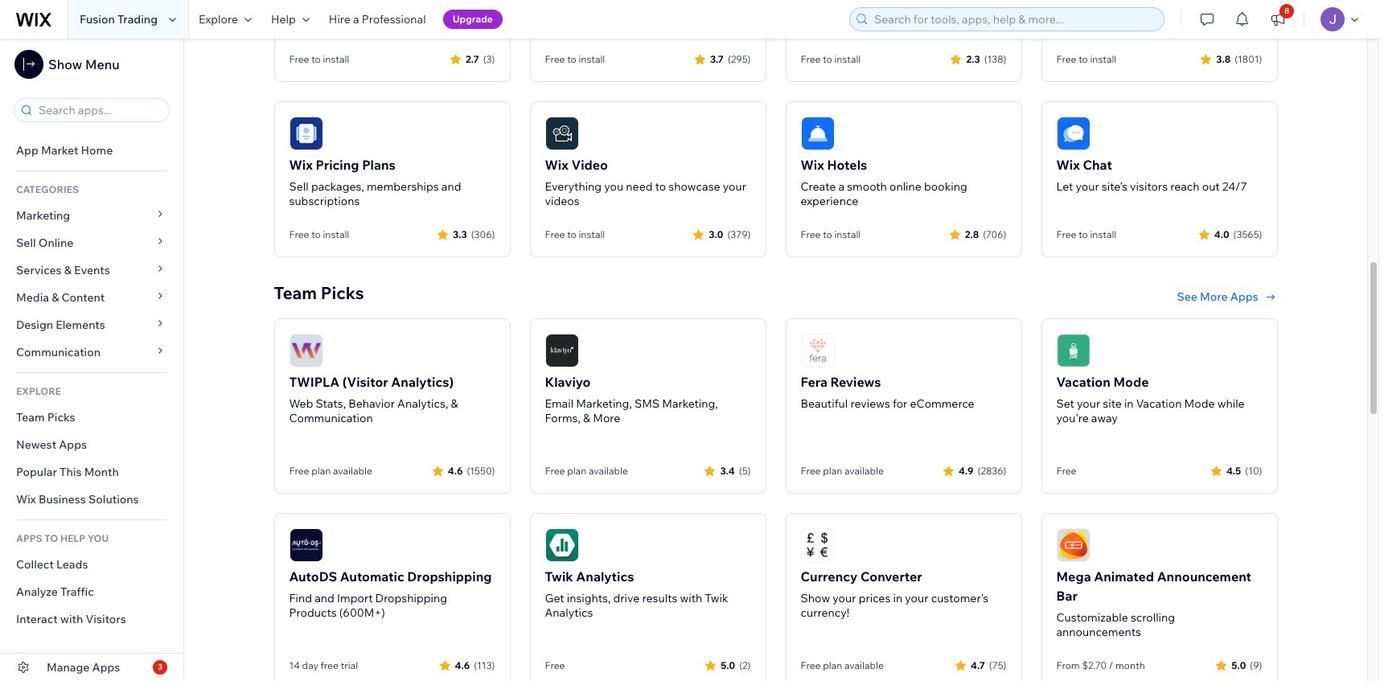 Task type: locate. For each thing, give the bounding box(es) containing it.
install up wix hotels icon
[[835, 53, 861, 65]]

design elements link
[[0, 311, 183, 339]]

your right 'set'
[[1077, 396, 1101, 411]]

1 horizontal spatial sell
[[289, 179, 309, 194]]

free down help button
[[289, 53, 309, 65]]

free down currency!
[[801, 660, 821, 672]]

plan down stats,
[[311, 465, 331, 477]]

available for beautiful
[[845, 465, 884, 477]]

autods
[[289, 569, 337, 585]]

0 vertical spatial communication
[[16, 345, 103, 360]]

4.6
[[448, 465, 463, 477], [455, 660, 470, 672]]

team up twipla (visitor analytics) icon
[[274, 282, 317, 303]]

0 vertical spatial 4.6
[[448, 465, 463, 477]]

twik analytics icon image
[[545, 528, 579, 562]]

from
[[1057, 660, 1080, 672]]

apps for manage apps
[[92, 661, 120, 675]]

free right (5)
[[801, 465, 821, 477]]

free to install
[[289, 53, 349, 65], [545, 53, 605, 65], [801, 53, 861, 65], [1057, 53, 1117, 65], [289, 229, 349, 241], [545, 229, 605, 241], [801, 229, 861, 241], [1057, 229, 1117, 241]]

plan down the forms,
[[567, 465, 587, 477]]

your down converter
[[905, 591, 929, 606]]

services
[[16, 263, 62, 278]]

0 horizontal spatial twik
[[545, 569, 573, 585]]

twik right results
[[705, 591, 728, 606]]

klaviyo
[[545, 374, 591, 390]]

and right memberships
[[442, 179, 461, 194]]

see more apps button
[[1177, 289, 1278, 304]]

free plan available down the forms,
[[545, 465, 628, 477]]

sell online link
[[0, 229, 183, 257]]

free for 3.8 (1801)
[[1057, 53, 1077, 65]]

vacation mode icon image
[[1057, 334, 1091, 367]]

wix pricing plans icon image
[[289, 116, 323, 150]]

0 vertical spatial show
[[48, 56, 82, 72]]

1 vertical spatial twik
[[705, 591, 728, 606]]

in right site
[[1125, 396, 1134, 411]]

to up wix video icon
[[567, 53, 577, 65]]

sell online
[[16, 236, 74, 250]]

wix up the everything
[[545, 157, 569, 173]]

1 vertical spatial apps
[[59, 438, 87, 452]]

more left the sms
[[593, 411, 621, 425]]

wix video everything you need to showcase your videos
[[545, 157, 747, 208]]

scrolling
[[1131, 610, 1176, 625]]

to up wix hotels icon
[[823, 53, 832, 65]]

& right the forms,
[[583, 411, 591, 425]]

your right showcase
[[723, 179, 747, 194]]

month
[[1116, 660, 1145, 672]]

show left menu
[[48, 56, 82, 72]]

free right (3)
[[545, 53, 565, 65]]

free plan available down stats,
[[289, 465, 372, 477]]

manage
[[47, 661, 90, 675]]

subscriptions
[[289, 194, 360, 208]]

&
[[64, 263, 72, 278], [52, 290, 59, 305], [451, 396, 458, 411], [583, 411, 591, 425]]

install up wix video icon
[[579, 53, 605, 65]]

team picks down 'explore'
[[16, 410, 75, 425]]

free down web
[[289, 465, 309, 477]]

1 horizontal spatial with
[[680, 591, 703, 606]]

0 vertical spatial twik
[[545, 569, 573, 585]]

ecommerce
[[910, 396, 975, 411]]

to for 2.8 (706)
[[823, 229, 832, 241]]

4.6 (113)
[[455, 660, 495, 672]]

analytics up the insights,
[[576, 569, 634, 585]]

interact with visitors link
[[0, 606, 183, 633]]

1 horizontal spatial a
[[839, 179, 845, 194]]

1 vertical spatial sell
[[16, 236, 36, 250]]

0 horizontal spatial 5.0
[[721, 660, 735, 672]]

currency converter icon image
[[801, 528, 835, 562]]

communication down the twipla on the bottom left of the page
[[289, 411, 373, 425]]

newest apps link
[[0, 431, 183, 459]]

plan
[[311, 465, 331, 477], [567, 465, 587, 477], [823, 465, 843, 477], [823, 660, 843, 672]]

free plan available down currency!
[[801, 660, 884, 672]]

fera reviews icon image
[[801, 334, 835, 367]]

4.9 (2836)
[[959, 465, 1007, 477]]

wix for wix hotels
[[801, 157, 825, 173]]

animated
[[1094, 569, 1155, 585]]

0 horizontal spatial mode
[[1114, 374, 1149, 390]]

2 vertical spatial apps
[[92, 661, 120, 675]]

0 horizontal spatial picks
[[47, 410, 75, 425]]

wix chat icon image
[[1057, 116, 1091, 150]]

1 vertical spatial more
[[593, 411, 621, 425]]

wix down wix pricing plans icon
[[289, 157, 313, 173]]

4.6 left (113)
[[455, 660, 470, 672]]

marketing, down klaviyo
[[576, 396, 632, 411]]

0 vertical spatial with
[[680, 591, 703, 606]]

0 horizontal spatial communication
[[16, 345, 103, 360]]

to down 'subscriptions'
[[311, 229, 321, 241]]

free for 3.0 (379)
[[545, 229, 565, 241]]

1 vertical spatial vacation
[[1137, 396, 1182, 411]]

free for 2.3 (138)
[[801, 53, 821, 65]]

1 vertical spatial team picks
[[16, 410, 75, 425]]

free to install down 'subscriptions'
[[289, 229, 349, 241]]

reviews
[[831, 374, 881, 390]]

marketing,
[[576, 396, 632, 411], [662, 396, 718, 411]]

0 vertical spatial team picks
[[274, 282, 364, 303]]

4.6 for autods automatic dropshipping
[[455, 660, 470, 672]]

reach
[[1171, 179, 1200, 194]]

to right need
[[655, 179, 666, 194]]

1 horizontal spatial mode
[[1185, 396, 1215, 411]]

1 horizontal spatial team picks
[[274, 282, 364, 303]]

dropshipping right automatic
[[407, 569, 492, 585]]

0 horizontal spatial in
[[893, 591, 903, 606]]

trading
[[117, 12, 158, 27]]

install down 'subscriptions'
[[323, 229, 349, 241]]

with right results
[[680, 591, 703, 606]]

1 horizontal spatial in
[[1125, 396, 1134, 411]]

communication
[[16, 345, 103, 360], [289, 411, 373, 425]]

wix hotels create a smooth online booking experience
[[801, 157, 968, 208]]

0 vertical spatial apps
[[1231, 289, 1259, 304]]

install down hire
[[323, 53, 349, 65]]

5.0 left (2)
[[721, 660, 735, 672]]

plan down beautiful
[[823, 465, 843, 477]]

your for vacation mode
[[1077, 396, 1101, 411]]

in for mode
[[1125, 396, 1134, 411]]

1 horizontal spatial apps
[[92, 661, 120, 675]]

free to install up wix video icon
[[545, 53, 605, 65]]

free down the forms,
[[545, 465, 565, 477]]

0 vertical spatial and
[[442, 179, 461, 194]]

in down converter
[[893, 591, 903, 606]]

hotels
[[827, 157, 868, 173]]

Search apps... field
[[34, 99, 164, 121]]

free down the let
[[1057, 229, 1077, 241]]

install down videos
[[579, 229, 605, 241]]

your inside wix chat let your site's visitors reach out 24/7
[[1076, 179, 1100, 194]]

0 horizontal spatial and
[[315, 591, 335, 606]]

vacation right site
[[1137, 396, 1182, 411]]

you
[[87, 533, 109, 545]]

free to install for 2.8 (706)
[[801, 229, 861, 241]]

1 horizontal spatial 5.0
[[1232, 660, 1247, 672]]

klaviyo email marketing, sms marketing, forms, & more
[[545, 374, 718, 425]]

vacation
[[1057, 374, 1111, 390], [1137, 396, 1182, 411]]

3.0
[[709, 229, 724, 241]]

communication down design elements
[[16, 345, 103, 360]]

to for 2.3 (138)
[[823, 53, 832, 65]]

prices
[[859, 591, 891, 606]]

1 horizontal spatial marketing,
[[662, 396, 718, 411]]

free to install for 3.7 (295)
[[545, 53, 605, 65]]

3.3 (306)
[[453, 229, 495, 241]]

web
[[289, 396, 313, 411]]

1 vertical spatial mode
[[1185, 396, 1215, 411]]

5.0 for twik analytics
[[721, 660, 735, 672]]

1 vertical spatial 4.6
[[455, 660, 470, 672]]

free down experience
[[801, 229, 821, 241]]

customizable
[[1057, 610, 1129, 625]]

0 horizontal spatial sell
[[16, 236, 36, 250]]

forms,
[[545, 411, 581, 425]]

install for 3.8 (1801)
[[1090, 53, 1117, 65]]

mode up site
[[1114, 374, 1149, 390]]

picks up twipla (visitor analytics) icon
[[321, 282, 364, 303]]

1 5.0 from the left
[[721, 660, 735, 672]]

14 day free trial
[[289, 660, 358, 672]]

1 vertical spatial in
[[893, 591, 903, 606]]

see
[[1177, 289, 1198, 304]]

available for analytics)
[[333, 465, 372, 477]]

(75)
[[989, 660, 1007, 672]]

more right see
[[1200, 289, 1228, 304]]

analytics
[[576, 569, 634, 585], [545, 606, 593, 620]]

1 vertical spatial show
[[801, 591, 830, 606]]

free to install down videos
[[545, 229, 605, 241]]

free to install down the let
[[1057, 229, 1117, 241]]

1 vertical spatial communication
[[289, 411, 373, 425]]

0 horizontal spatial team
[[16, 410, 45, 425]]

1 vertical spatial picks
[[47, 410, 75, 425]]

& inside twipla (visitor analytics) web stats, behavior analytics, & communication
[[451, 396, 458, 411]]

free to install for 3.3 (306)
[[289, 229, 349, 241]]

0 horizontal spatial vacation
[[1057, 374, 1111, 390]]

your down the currency
[[833, 591, 856, 606]]

free down search for tools, apps, help & more... field
[[1057, 53, 1077, 65]]

0 vertical spatial team
[[274, 282, 317, 303]]

wix up the let
[[1057, 157, 1080, 173]]

0 horizontal spatial marketing,
[[576, 396, 632, 411]]

show inside button
[[48, 56, 82, 72]]

free right '(295)'
[[801, 53, 821, 65]]

Search for tools, apps, help & more... field
[[870, 8, 1159, 31]]

install up wix chat icon
[[1090, 53, 1117, 65]]

free to install up wix hotels icon
[[801, 53, 861, 65]]

to down the chat
[[1079, 229, 1088, 241]]

install for 3.7 (295)
[[579, 53, 605, 65]]

mode left while
[[1185, 396, 1215, 411]]

interact
[[16, 612, 58, 627]]

and right find
[[315, 591, 335, 606]]

in inside currency converter show your prices in your customer's currency!
[[893, 591, 903, 606]]

free for 4.9 (2836)
[[801, 465, 821, 477]]

currency converter show your prices in your customer's currency!
[[801, 569, 989, 620]]

0 horizontal spatial team picks
[[16, 410, 75, 425]]

(706)
[[983, 229, 1007, 241]]

$2.70
[[1082, 660, 1107, 672]]

1 vertical spatial a
[[839, 179, 845, 194]]

wix hotels icon image
[[801, 116, 835, 150]]

0 vertical spatial in
[[1125, 396, 1134, 411]]

& right analytics,
[[451, 396, 458, 411]]

sell left online
[[16, 236, 36, 250]]

to for 4.0 (3565)
[[1079, 229, 1088, 241]]

1 horizontal spatial show
[[801, 591, 830, 606]]

sell left 'packages,' at the left of page
[[289, 179, 309, 194]]

analytics,
[[398, 396, 448, 411]]

& inside klaviyo email marketing, sms marketing, forms, & more
[[583, 411, 591, 425]]

3.0 (379)
[[709, 229, 751, 241]]

team picks link
[[0, 404, 183, 431]]

wix inside wix chat let your site's visitors reach out 24/7
[[1057, 157, 1080, 173]]

free plan available for beautiful
[[801, 465, 884, 477]]

wix inside 'sidebar' element
[[16, 492, 36, 507]]

klaviyo icon image
[[545, 334, 579, 367]]

mega animated announcement bar customizable scrolling announcements
[[1057, 569, 1252, 639]]

1 vertical spatial team
[[16, 410, 45, 425]]

to up wix chat icon
[[1079, 53, 1088, 65]]

a right hire
[[353, 12, 359, 27]]

free down 'subscriptions'
[[289, 229, 309, 241]]

0 vertical spatial sell
[[289, 179, 309, 194]]

your
[[723, 179, 747, 194], [1076, 179, 1100, 194], [1077, 396, 1101, 411], [833, 591, 856, 606], [905, 591, 929, 606]]

(306)
[[471, 229, 495, 241]]

wix for wix chat
[[1057, 157, 1080, 173]]

menu
[[85, 56, 120, 72]]

0 horizontal spatial apps
[[59, 438, 87, 452]]

twik up get
[[545, 569, 573, 585]]

with down traffic
[[60, 612, 83, 627]]

apps
[[1231, 289, 1259, 304], [59, 438, 87, 452], [92, 661, 120, 675]]

5.0
[[721, 660, 735, 672], [1232, 660, 1247, 672]]

4.5 (10)
[[1227, 465, 1263, 477]]

0 vertical spatial more
[[1200, 289, 1228, 304]]

help
[[271, 12, 296, 27]]

(visitor
[[343, 374, 388, 390]]

plan for marketing,
[[567, 465, 587, 477]]

with inside twik analytics get insights, drive results with twik analytics
[[680, 591, 703, 606]]

to down help button
[[311, 53, 321, 65]]

explore
[[199, 12, 238, 27]]

0 horizontal spatial a
[[353, 12, 359, 27]]

autods automatic dropshipping icon image
[[289, 528, 323, 562]]

0 horizontal spatial show
[[48, 56, 82, 72]]

email
[[545, 396, 574, 411]]

install
[[323, 53, 349, 65], [579, 53, 605, 65], [835, 53, 861, 65], [1090, 53, 1117, 65], [323, 229, 349, 241], [579, 229, 605, 241], [835, 229, 861, 241], [1090, 229, 1117, 241]]

free plan available down beautiful
[[801, 465, 884, 477]]

team picks up twipla (visitor analytics) icon
[[274, 282, 364, 303]]

media & content link
[[0, 284, 183, 311]]

picks up "newest apps" in the left of the page
[[47, 410, 75, 425]]

2 5.0 from the left
[[1232, 660, 1247, 672]]

(10)
[[1246, 465, 1263, 477]]

booking
[[924, 179, 968, 194]]

everything
[[545, 179, 602, 194]]

available
[[333, 465, 372, 477], [589, 465, 628, 477], [845, 465, 884, 477], [845, 660, 884, 672]]

1 vertical spatial with
[[60, 612, 83, 627]]

to
[[311, 53, 321, 65], [567, 53, 577, 65], [823, 53, 832, 65], [1079, 53, 1088, 65], [655, 179, 666, 194], [311, 229, 321, 241], [567, 229, 577, 241], [823, 229, 832, 241], [1079, 229, 1088, 241]]

to down videos
[[567, 229, 577, 241]]

(9)
[[1251, 660, 1263, 672]]

a down hotels
[[839, 179, 845, 194]]

wix inside wix hotels create a smooth online booking experience
[[801, 157, 825, 173]]

app market home
[[16, 143, 113, 158]]

install down 'site's' at the top right of page
[[1090, 229, 1117, 241]]

vacation up 'set'
[[1057, 374, 1111, 390]]

free down videos
[[545, 229, 565, 241]]

available down behavior
[[333, 465, 372, 477]]

interact with visitors
[[16, 612, 126, 627]]

and
[[442, 179, 461, 194], [315, 591, 335, 606]]

your inside vacation mode set your site in vacation mode while you're away
[[1077, 396, 1101, 411]]

0 horizontal spatial more
[[593, 411, 621, 425]]

your right the let
[[1076, 179, 1100, 194]]

packages,
[[311, 179, 364, 194]]

1 vertical spatial and
[[315, 591, 335, 606]]

plan for analytics)
[[311, 465, 331, 477]]

videos
[[545, 194, 580, 208]]

free to install for 4.0 (3565)
[[1057, 229, 1117, 241]]

1 horizontal spatial twik
[[705, 591, 728, 606]]

show down the currency
[[801, 591, 830, 606]]

media & content
[[16, 290, 105, 305]]

available down reviews
[[845, 465, 884, 477]]

in inside vacation mode set your site in vacation mode while you're away
[[1125, 396, 1134, 411]]

wix inside wix pricing plans sell packages, memberships and subscriptions
[[289, 157, 313, 173]]

this
[[60, 465, 82, 480]]

dropshipping down automatic
[[375, 591, 447, 606]]

4.6 left (1550)
[[448, 465, 463, 477]]

0 horizontal spatial with
[[60, 612, 83, 627]]

(1801)
[[1235, 53, 1263, 65]]

install down experience
[[835, 229, 861, 241]]

available down klaviyo email marketing, sms marketing, forms, & more at the bottom
[[589, 465, 628, 477]]

categories
[[16, 183, 79, 196]]

1 horizontal spatial team
[[274, 282, 317, 303]]

available down currency!
[[845, 660, 884, 672]]

1 horizontal spatial communication
[[289, 411, 373, 425]]

import
[[337, 591, 373, 606]]

1 horizontal spatial and
[[442, 179, 461, 194]]

2 horizontal spatial apps
[[1231, 289, 1259, 304]]

marketing, right the sms
[[662, 396, 718, 411]]

free down get
[[545, 660, 565, 672]]

analytics left the drive
[[545, 606, 593, 620]]

4.9
[[959, 465, 974, 477]]

1 horizontal spatial picks
[[321, 282, 364, 303]]

install for 3.0 (379)
[[579, 229, 605, 241]]

team down 'explore'
[[16, 410, 45, 425]]

1 horizontal spatial vacation
[[1137, 396, 1182, 411]]

apps right manage
[[92, 661, 120, 675]]

free to install down experience
[[801, 229, 861, 241]]

14
[[289, 660, 300, 672]]

wix up create
[[801, 157, 825, 173]]

apps up this
[[59, 438, 87, 452]]

wix inside wix video everything you need to showcase your videos
[[545, 157, 569, 173]]

popular this month link
[[0, 459, 183, 486]]

wix down popular
[[16, 492, 36, 507]]

business
[[39, 492, 86, 507]]

events
[[74, 263, 110, 278]]

smooth
[[847, 179, 887, 194]]

0 vertical spatial a
[[353, 12, 359, 27]]



Task type: vqa. For each thing, say whether or not it's contained in the screenshot.
Currency
yes



Task type: describe. For each thing, give the bounding box(es) containing it.
2.3
[[967, 53, 980, 65]]

market
[[41, 143, 78, 158]]

(2836)
[[978, 465, 1007, 477]]

available for show
[[845, 660, 884, 672]]

free to install for 2.3 (138)
[[801, 53, 861, 65]]

beautiful
[[801, 396, 848, 411]]

your inside wix video everything you need to showcase your videos
[[723, 179, 747, 194]]

to for 3.0 (379)
[[567, 229, 577, 241]]

hire a professional
[[329, 12, 426, 27]]

3.3
[[453, 229, 467, 241]]

announcements
[[1057, 625, 1142, 639]]

5.0 (9)
[[1232, 660, 1263, 672]]

3.8 (1801)
[[1217, 53, 1263, 65]]

4.5
[[1227, 465, 1242, 477]]

to
[[44, 533, 58, 545]]

2 marketing, from the left
[[662, 396, 718, 411]]

twipla (visitor analytics) web stats, behavior analytics, & communication
[[289, 374, 458, 425]]

team picks inside 'sidebar' element
[[16, 410, 75, 425]]

2.8
[[965, 229, 979, 241]]

apps
[[16, 533, 42, 545]]

install for 2.7 (3)
[[323, 53, 349, 65]]

your for wix chat
[[1076, 179, 1100, 194]]

(113)
[[474, 660, 495, 672]]

install for 4.0 (3565)
[[1090, 229, 1117, 241]]

see more apps
[[1177, 289, 1259, 304]]

install for 2.3 (138)
[[835, 53, 861, 65]]

showcase
[[669, 179, 721, 194]]

analyze traffic
[[16, 585, 94, 599]]

0 vertical spatial picks
[[321, 282, 364, 303]]

analytics)
[[391, 374, 454, 390]]

need
[[626, 179, 653, 194]]

install for 2.8 (706)
[[835, 229, 861, 241]]

let
[[1057, 179, 1074, 194]]

fusion
[[80, 12, 115, 27]]

free to install for 3.8 (1801)
[[1057, 53, 1117, 65]]

customer's
[[931, 591, 989, 606]]

& right media
[[52, 290, 59, 305]]

collect leads
[[16, 558, 88, 572]]

to for 3.3 (306)
[[311, 229, 321, 241]]

elements
[[56, 318, 105, 332]]

free for 3.7 (295)
[[545, 53, 565, 65]]

popular this month
[[16, 465, 119, 480]]

to for 3.8 (1801)
[[1079, 53, 1088, 65]]

mega
[[1057, 569, 1091, 585]]

0 vertical spatial analytics
[[576, 569, 634, 585]]

sell inside 'sidebar' element
[[16, 236, 36, 250]]

free plan available for analytics)
[[289, 465, 372, 477]]

apps for newest apps
[[59, 438, 87, 452]]

(138)
[[984, 53, 1007, 65]]

mega animated announcement bar icon image
[[1057, 528, 1091, 562]]

a inside wix hotels create a smooth online booking experience
[[839, 179, 845, 194]]

results
[[642, 591, 678, 606]]

communication inside 'sidebar' element
[[16, 345, 103, 360]]

free to install for 3.0 (379)
[[545, 229, 605, 241]]

fusion trading
[[80, 12, 158, 27]]

to for 2.7 (3)
[[311, 53, 321, 65]]

media
[[16, 290, 49, 305]]

wix pricing plans sell packages, memberships and subscriptions
[[289, 157, 461, 208]]

newest apps
[[16, 438, 87, 452]]

0 vertical spatial mode
[[1114, 374, 1149, 390]]

show menu button
[[14, 50, 120, 79]]

drive
[[613, 591, 640, 606]]

you
[[604, 179, 624, 194]]

more inside klaviyo email marketing, sms marketing, forms, & more
[[593, 411, 621, 425]]

wix for wix video
[[545, 157, 569, 173]]

wix chat let your site's visitors reach out 24/7
[[1057, 157, 1248, 194]]

popular
[[16, 465, 57, 480]]

stats,
[[316, 396, 346, 411]]

4.7 (75)
[[971, 660, 1007, 672]]

3.8
[[1217, 53, 1231, 65]]

free plan available for marketing,
[[545, 465, 628, 477]]

5.0 (2)
[[721, 660, 751, 672]]

show inside currency converter show your prices in your customer's currency!
[[801, 591, 830, 606]]

collect
[[16, 558, 54, 572]]

(3565)
[[1234, 229, 1263, 241]]

4.6 for twipla (visitor analytics)
[[448, 465, 463, 477]]

sell inside wix pricing plans sell packages, memberships and subscriptions
[[289, 179, 309, 194]]

(1550)
[[467, 465, 495, 477]]

behavior
[[349, 396, 395, 411]]

free for 4.6 (1550)
[[289, 465, 309, 477]]

hire a professional link
[[319, 0, 436, 39]]

wix for wix pricing plans
[[289, 157, 313, 173]]

free down you're
[[1057, 465, 1077, 477]]

free for 2.7 (3)
[[289, 53, 309, 65]]

communication inside twipla (visitor analytics) web stats, behavior analytics, & communication
[[289, 411, 373, 425]]

plan for beautiful
[[823, 465, 843, 477]]

& left events
[[64, 263, 72, 278]]

(3)
[[483, 53, 495, 65]]

1 vertical spatial dropshipping
[[375, 591, 447, 606]]

sidebar element
[[0, 39, 184, 681]]

free for 4.7 (75)
[[801, 660, 821, 672]]

upgrade button
[[443, 10, 503, 29]]

wix video icon image
[[545, 116, 579, 150]]

help
[[60, 533, 85, 545]]

free to install for 2.7 (3)
[[289, 53, 349, 65]]

month
[[84, 465, 119, 480]]

8 button
[[1261, 0, 1296, 39]]

newest
[[16, 438, 56, 452]]

to inside wix video everything you need to showcase your videos
[[655, 179, 666, 194]]

currency!
[[801, 606, 850, 620]]

and inside wix pricing plans sell packages, memberships and subscriptions
[[442, 179, 461, 194]]

picks inside 'sidebar' element
[[47, 410, 75, 425]]

free for 3.4 (5)
[[545, 465, 565, 477]]

show menu
[[48, 56, 120, 72]]

install for 3.3 (306)
[[323, 229, 349, 241]]

video
[[572, 157, 608, 173]]

fera reviews beautiful reviews for ecommerce
[[801, 374, 975, 411]]

chat
[[1083, 157, 1113, 173]]

free plan available for show
[[801, 660, 884, 672]]

in for converter
[[893, 591, 903, 606]]

your for currency converter
[[833, 591, 856, 606]]

twipla (visitor analytics) icon image
[[289, 334, 323, 367]]

communication link
[[0, 339, 183, 366]]

automatic
[[340, 569, 404, 585]]

team inside "team picks" link
[[16, 410, 45, 425]]

free for 4.0 (3565)
[[1057, 229, 1077, 241]]

2.7
[[466, 53, 479, 65]]

manage apps
[[47, 661, 120, 675]]

from $2.70 / month
[[1057, 660, 1145, 672]]

to for 3.7 (295)
[[567, 53, 577, 65]]

1 horizontal spatial more
[[1200, 289, 1228, 304]]

while
[[1218, 396, 1245, 411]]

1 vertical spatial analytics
[[545, 606, 593, 620]]

and inside the autods automatic dropshipping find and import dropshipping products (600m+)
[[315, 591, 335, 606]]

3
[[158, 662, 163, 673]]

5.0 for mega animated announcement bar
[[1232, 660, 1247, 672]]

create
[[801, 179, 836, 194]]

solutions
[[88, 492, 139, 507]]

0 vertical spatial dropshipping
[[407, 569, 492, 585]]

twik analytics get insights, drive results with twik analytics
[[545, 569, 728, 620]]

insights,
[[567, 591, 611, 606]]

plan for show
[[823, 660, 843, 672]]

design
[[16, 318, 53, 332]]

1 marketing, from the left
[[576, 396, 632, 411]]

free for 3.3 (306)
[[289, 229, 309, 241]]

(295)
[[728, 53, 751, 65]]

with inside 'link'
[[60, 612, 83, 627]]

(2)
[[740, 660, 751, 672]]

you're
[[1057, 411, 1089, 425]]

find
[[289, 591, 312, 606]]

0 vertical spatial vacation
[[1057, 374, 1111, 390]]

free for 2.8 (706)
[[801, 229, 821, 241]]

available for marketing,
[[589, 465, 628, 477]]



